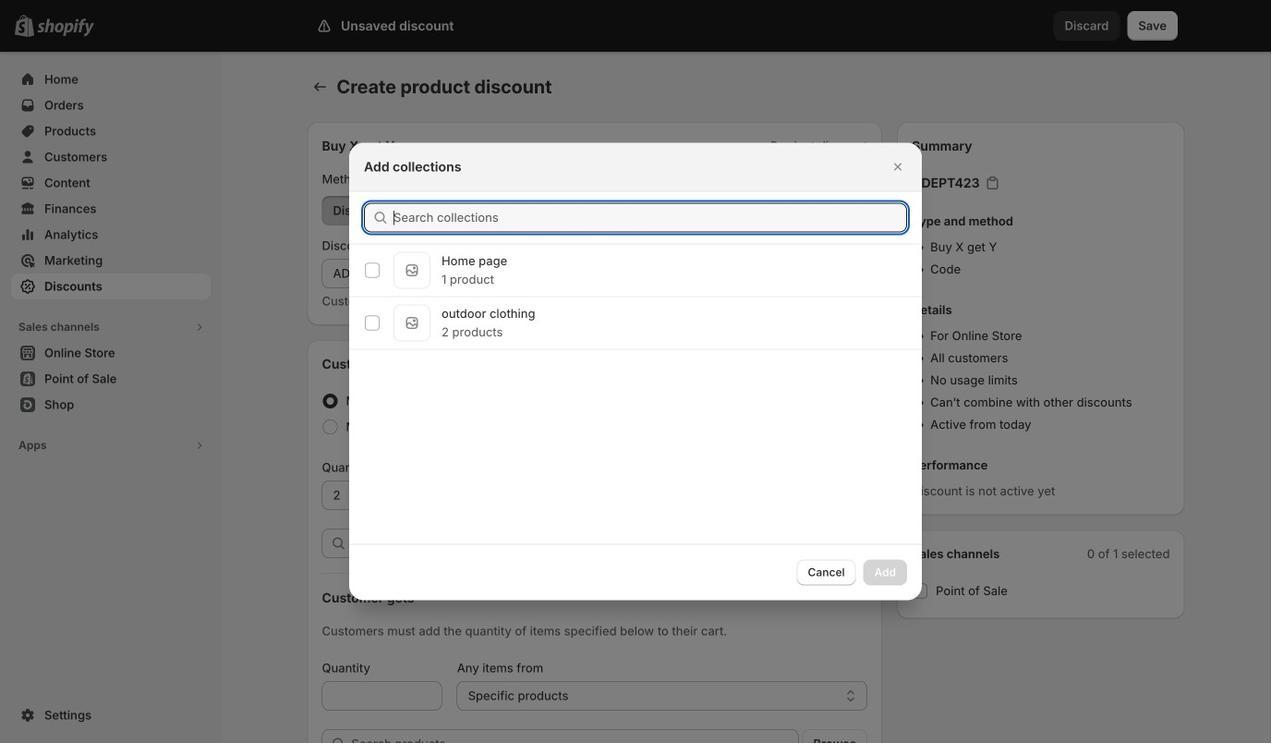 Task type: locate. For each thing, give the bounding box(es) containing it.
dialog
[[0, 143, 1272, 600]]

Search collections text field
[[394, 203, 908, 232]]

shopify image
[[37, 18, 94, 37]]



Task type: vqa. For each thing, say whether or not it's contained in the screenshot.
dialog
yes



